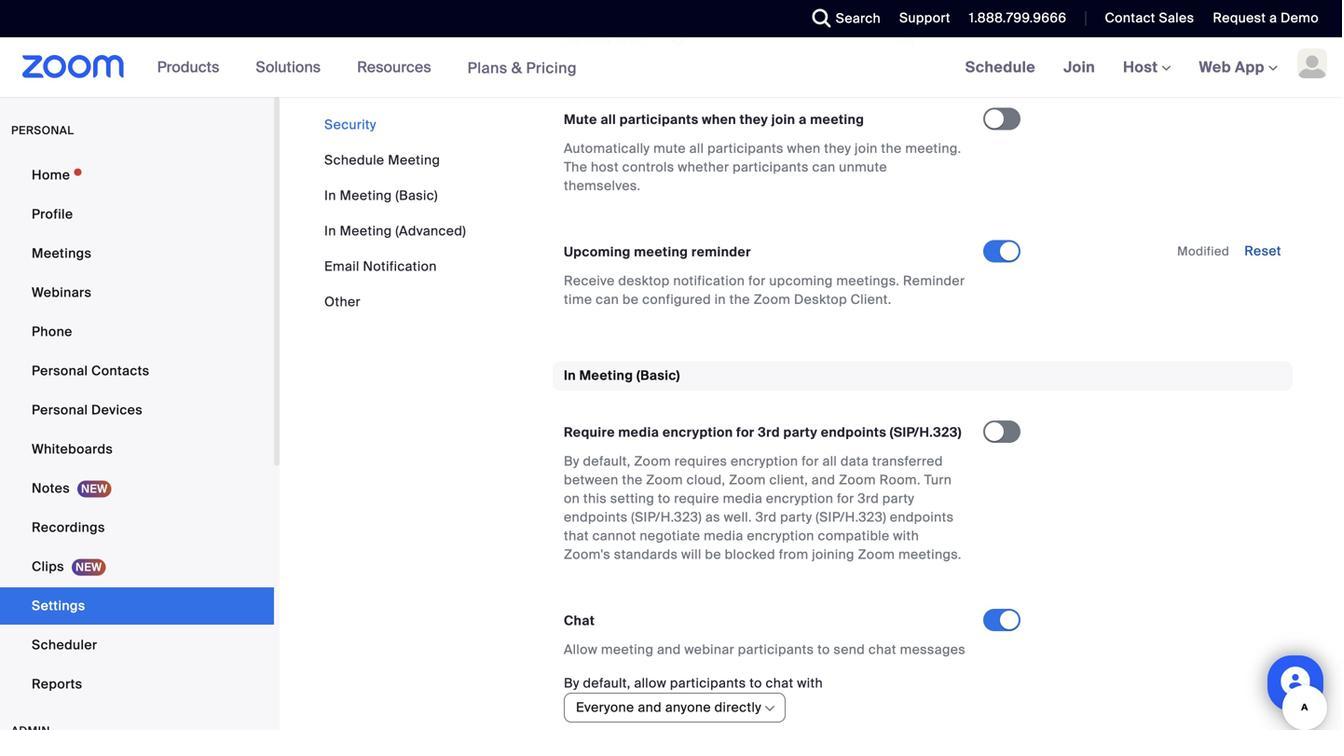 Task type: describe. For each thing, give the bounding box(es) containing it.
sales
[[1159, 9, 1195, 27]]

for up compatible
[[837, 490, 855, 507]]

notes
[[32, 480, 70, 497]]

schedule meeting
[[324, 152, 440, 169]]

setting
[[611, 490, 655, 507]]

the
[[564, 159, 588, 176]]

reports
[[32, 676, 82, 693]]

0 vertical spatial 3rd
[[758, 424, 780, 441]]

controls
[[623, 159, 675, 176]]

resources
[[357, 57, 431, 77]]

upcoming
[[564, 243, 631, 261]]

settings link
[[0, 587, 274, 625]]

0 horizontal spatial endpoints
[[564, 509, 628, 526]]

joining
[[812, 546, 855, 563]]

personal contacts link
[[0, 352, 274, 390]]

join link
[[1050, 37, 1110, 97]]

products button
[[157, 37, 228, 97]]

2 horizontal spatial (sip/h.323)
[[890, 424, 962, 441]]

notification
[[674, 272, 745, 290]]

scheduler link
[[0, 627, 274, 664]]

0 vertical spatial media
[[619, 424, 659, 441]]

this
[[584, 490, 607, 507]]

personal devices
[[32, 401, 143, 419]]

mute
[[654, 140, 686, 157]]

mute
[[564, 111, 597, 128]]

zoom up well.
[[729, 471, 766, 489]]

the inside by default, zoom requires encryption for all data transferred between the zoom cloud, zoom client, and zoom room. turn on this setting to require media encryption for 3rd party endpoints (sip/h.323) as well.  3rd party (sip/h.323) endpoints that cannot negotiate media encryption compatible with zoom's standards will be blocked from joining zoom meetings.
[[622, 471, 643, 489]]

personal contacts
[[32, 362, 150, 379]]

encryption down require media encryption for 3rd party endpoints (sip/h.323) at bottom
[[731, 453, 799, 470]]

encryption up from
[[747, 527, 815, 544]]

whether
[[678, 159, 729, 176]]

scheduler
[[32, 636, 97, 654]]

allow
[[564, 641, 598, 658]]

profile link
[[0, 196, 274, 233]]

in
[[715, 291, 726, 308]]

1 vertical spatial to
[[818, 641, 830, 658]]

1 horizontal spatial chat
[[869, 641, 897, 658]]

when inside automatically mute all participants when they join the meeting. the host controls whether participants can unmute themselves.
[[787, 140, 821, 157]]

devices
[[91, 401, 143, 419]]

automatically mute all participants when they join the meeting. the host controls whether participants can unmute themselves.
[[564, 140, 962, 194]]

themselves.
[[564, 177, 641, 194]]

client.
[[851, 291, 892, 308]]

meeting.
[[906, 140, 962, 157]]

desktop
[[619, 272, 670, 290]]

search button
[[799, 0, 886, 37]]

1 vertical spatial party
[[883, 490, 915, 507]]

security link
[[324, 116, 377, 133]]

meetings. inside by default, zoom requires encryption for all data transferred between the zoom cloud, zoom client, and zoom room. turn on this setting to require media encryption for 3rd party endpoints (sip/h.323) as well.  3rd party (sip/h.323) endpoints that cannot negotiate media encryption compatible with zoom's standards will be blocked from joining zoom meetings.
[[899, 546, 962, 563]]

1 vertical spatial in meeting (basic)
[[564, 367, 681, 384]]

pricing
[[526, 58, 577, 78]]

participants up anyone
[[670, 675, 746, 692]]

other
[[324, 293, 361, 310]]

for inside receive desktop notification for upcoming meetings. reminder time can be configured in the zoom desktop client.
[[749, 272, 766, 290]]

for up by default, zoom requires encryption for all data transferred between the zoom cloud, zoom client, and zoom room. turn on this setting to require media encryption for 3rd party endpoints (sip/h.323) as well.  3rd party (sip/h.323) endpoints that cannot negotiate media encryption compatible with zoom's standards will be blocked from joining zoom meetings.
[[737, 424, 755, 441]]

can inside receive desktop notification for upcoming meetings. reminder time can be configured in the zoom desktop client.
[[596, 291, 619, 308]]

1 vertical spatial and
[[657, 641, 681, 658]]

phone link
[[0, 313, 274, 351]]

other link
[[324, 293, 361, 310]]

0 horizontal spatial when
[[702, 111, 737, 128]]

the inside receive desktop notification for upcoming meetings. reminder time can be configured in the zoom desktop client.
[[730, 291, 750, 308]]

opacity
[[564, 30, 613, 47]]

opacity level
[[564, 30, 646, 47]]

reminder
[[692, 243, 751, 261]]

settings
[[32, 597, 85, 614]]

demo
[[1281, 9, 1319, 27]]

meetings link
[[0, 235, 274, 272]]

0 horizontal spatial chat
[[766, 675, 794, 692]]

email notification link
[[324, 258, 437, 275]]

zoom logo image
[[22, 55, 125, 78]]

0 vertical spatial they
[[740, 111, 768, 128]]

1.888.799.9666 button up join
[[956, 0, 1072, 37]]

(advanced)
[[396, 222, 466, 240]]

desktop
[[794, 291, 848, 308]]

notification
[[363, 258, 437, 275]]

clips
[[32, 558, 64, 575]]

zoom inside receive desktop notification for upcoming meetings. reminder time can be configured in the zoom desktop client.
[[754, 291, 791, 308]]

0 vertical spatial a
[[1270, 9, 1278, 27]]

and inside by default, zoom requires encryption for all data transferred between the zoom cloud, zoom client, and zoom room. turn on this setting to require media encryption for 3rd party endpoints (sip/h.323) as well.  3rd party (sip/h.323) endpoints that cannot negotiate media encryption compatible with zoom's standards will be blocked from joining zoom meetings.
[[812, 471, 836, 489]]

meeting for in meeting (basic) link
[[340, 187, 392, 204]]

on
[[564, 490, 580, 507]]

to inside by default, zoom requires encryption for all data transferred between the zoom cloud, zoom client, and zoom room. turn on this setting to require media encryption for 3rd party endpoints (sip/h.323) as well.  3rd party (sip/h.323) endpoints that cannot negotiate media encryption compatible with zoom's standards will be blocked from joining zoom meetings.
[[658, 490, 671, 507]]

everyone
[[576, 699, 635, 716]]

from
[[779, 546, 809, 563]]

be inside receive desktop notification for upcoming meetings. reminder time can be configured in the zoom desktop client.
[[623, 291, 639, 308]]

host
[[591, 159, 619, 176]]

schedule meeting link
[[324, 152, 440, 169]]

0 vertical spatial join
[[772, 111, 796, 128]]

be inside by default, zoom requires encryption for all data transferred between the zoom cloud, zoom client, and zoom room. turn on this setting to require media encryption for 3rd party endpoints (sip/h.323) as well.  3rd party (sip/h.323) endpoints that cannot negotiate media encryption compatible with zoom's standards will be blocked from joining zoom meetings.
[[705, 546, 722, 563]]

encryption up the requires
[[663, 424, 733, 441]]

everyone and anyone directly
[[576, 699, 762, 716]]

receive desktop notification for upcoming meetings. reminder time can be configured in the zoom desktop client.
[[564, 272, 965, 308]]

join inside automatically mute all participants when they join the meeting. the host controls whether participants can unmute themselves.
[[855, 140, 878, 157]]

1 horizontal spatial (basic)
[[637, 367, 681, 384]]

schedule for schedule meeting
[[324, 152, 385, 169]]

chat
[[564, 612, 595, 629]]

participants up show options icon
[[738, 641, 814, 658]]

contact sales
[[1105, 9, 1195, 27]]

that
[[564, 527, 589, 544]]

configured
[[642, 291, 711, 308]]

time
[[564, 291, 592, 308]]

as
[[706, 509, 721, 526]]

web app
[[1200, 57, 1265, 77]]

2 vertical spatial to
[[750, 675, 763, 692]]

compatible
[[818, 527, 890, 544]]

1.888.799.9666
[[970, 9, 1067, 27]]

level
[[616, 30, 646, 47]]

they inside automatically mute all participants when they join the meeting. the host controls whether participants can unmute themselves.
[[824, 140, 852, 157]]

cannot
[[593, 527, 637, 544]]

support
[[900, 9, 951, 27]]



Task type: locate. For each thing, give the bounding box(es) containing it.
to left the "send" on the right
[[818, 641, 830, 658]]

default,
[[583, 453, 631, 470], [583, 675, 631, 692]]

by down allow
[[564, 675, 580, 692]]

require media encryption for 3rd party endpoints (sip/h.323)
[[564, 424, 962, 441]]

personal menu menu
[[0, 157, 274, 705]]

1 horizontal spatial a
[[1270, 9, 1278, 27]]

participants up mute
[[620, 111, 699, 128]]

3rd down 'data'
[[858, 490, 879, 507]]

1 vertical spatial join
[[855, 140, 878, 157]]

and right client,
[[812, 471, 836, 489]]

meeting for in meeting (advanced) link
[[340, 222, 392, 240]]

to up the directly
[[750, 675, 763, 692]]

0 horizontal spatial join
[[772, 111, 796, 128]]

zoom's
[[564, 546, 611, 563]]

security
[[324, 116, 377, 133]]

meetings. up client. at the top
[[837, 272, 900, 290]]

recordings
[[32, 519, 105, 536]]

by up between on the bottom left of the page
[[564, 453, 580, 470]]

(sip/h.323) up compatible
[[816, 509, 887, 526]]

0 horizontal spatial be
[[623, 291, 639, 308]]

meeting
[[388, 152, 440, 169], [340, 187, 392, 204], [340, 222, 392, 240], [580, 367, 633, 384]]

personal for personal contacts
[[32, 362, 88, 379]]

in down schedule meeting
[[324, 187, 336, 204]]

for up client,
[[802, 453, 819, 470]]

unmute
[[839, 159, 888, 176]]

a left demo
[[1270, 9, 1278, 27]]

0 vertical spatial with
[[894, 527, 919, 544]]

1 horizontal spatial to
[[750, 675, 763, 692]]

automatically
[[564, 140, 650, 157]]

1 horizontal spatial in meeting (basic)
[[564, 367, 681, 384]]

zoom down upcoming on the right of the page
[[754, 291, 791, 308]]

meeting up require
[[580, 367, 633, 384]]

media right require
[[619, 424, 659, 441]]

and inside popup button
[[638, 699, 662, 716]]

join up automatically mute all participants when they join the meeting. the host controls whether participants can unmute themselves.
[[772, 111, 796, 128]]

webinars
[[32, 284, 92, 301]]

2 vertical spatial all
[[823, 453, 837, 470]]

and up allow
[[657, 641, 681, 658]]

2 horizontal spatial all
[[823, 453, 837, 470]]

requires
[[675, 453, 727, 470]]

0 horizontal spatial to
[[658, 490, 671, 507]]

by default, zoom requires encryption for all data transferred between the zoom cloud, zoom client, and zoom room. turn on this setting to require media encryption for 3rd party endpoints (sip/h.323) as well.  3rd party (sip/h.323) endpoints that cannot negotiate media encryption compatible with zoom's standards will be blocked from joining zoom meetings.
[[564, 453, 962, 563]]

0 vertical spatial party
[[784, 424, 818, 441]]

the right in
[[730, 291, 750, 308]]

party up client,
[[784, 424, 818, 441]]

meeting up allow
[[601, 641, 654, 658]]

reset
[[1245, 242, 1282, 260]]

banner
[[0, 37, 1343, 98]]

1 by from the top
[[564, 453, 580, 470]]

for left upcoming on the right of the page
[[749, 272, 766, 290]]

option group
[[673, 0, 984, 22]]

2 default, from the top
[[583, 675, 631, 692]]

the
[[882, 140, 902, 157], [730, 291, 750, 308], [622, 471, 643, 489]]

they up automatically mute all participants when they join the meeting. the host controls whether participants can unmute themselves.
[[740, 111, 768, 128]]

participants down mute all participants when they join a meeting at the top
[[708, 140, 784, 157]]

can
[[813, 159, 836, 176], [596, 291, 619, 308]]

by inside by default, zoom requires encryption for all data transferred between the zoom cloud, zoom client, and zoom room. turn on this setting to require media encryption for 3rd party endpoints (sip/h.323) as well.  3rd party (sip/h.323) endpoints that cannot negotiate media encryption compatible with zoom's standards will be blocked from joining zoom meetings.
[[564, 453, 580, 470]]

join up unmute
[[855, 140, 878, 157]]

the up the setting on the bottom of page
[[622, 471, 643, 489]]

schedule down security link
[[324, 152, 385, 169]]

will
[[682, 546, 702, 563]]

1 horizontal spatial endpoints
[[821, 424, 887, 441]]

1 horizontal spatial schedule
[[966, 57, 1036, 77]]

directly
[[715, 699, 762, 716]]

join
[[1064, 57, 1096, 77]]

0 vertical spatial and
[[812, 471, 836, 489]]

can inside automatically mute all participants when they join the meeting. the host controls whether participants can unmute themselves.
[[813, 159, 836, 176]]

1 vertical spatial can
[[596, 291, 619, 308]]

0 horizontal spatial the
[[622, 471, 643, 489]]

default, up everyone
[[583, 675, 631, 692]]

0 horizontal spatial they
[[740, 111, 768, 128]]

0 vertical spatial default,
[[583, 453, 631, 470]]

0 horizontal spatial (sip/h.323)
[[632, 509, 702, 526]]

with down allow meeting and webinar participants to send chat messages
[[797, 675, 823, 692]]

0 vertical spatial in
[[324, 187, 336, 204]]

1 vertical spatial default,
[[583, 675, 631, 692]]

all right mute
[[601, 111, 616, 128]]

all inside automatically mute all participants when they join the meeting. the host controls whether participants can unmute themselves.
[[690, 140, 704, 157]]

they up unmute
[[824, 140, 852, 157]]

search
[[836, 10, 881, 27]]

1.888.799.9666 button
[[956, 0, 1072, 37], [970, 9, 1067, 27]]

1 horizontal spatial can
[[813, 159, 836, 176]]

1 vertical spatial the
[[730, 291, 750, 308]]

default, inside by default, zoom requires encryption for all data transferred between the zoom cloud, zoom client, and zoom room. turn on this setting to require media encryption for 3rd party endpoints (sip/h.323) as well.  3rd party (sip/h.323) endpoints that cannot negotiate media encryption compatible with zoom's standards will be blocked from joining zoom meetings.
[[583, 453, 631, 470]]

by for by default, allow participants to chat with
[[564, 675, 580, 692]]

media up well.
[[723, 490, 763, 507]]

1 vertical spatial be
[[705, 546, 722, 563]]

in for in meeting (advanced) link
[[324, 222, 336, 240]]

email
[[324, 258, 360, 275]]

between
[[564, 471, 619, 489]]

0 horizontal spatial in meeting (basic)
[[324, 187, 438, 204]]

0 horizontal spatial all
[[601, 111, 616, 128]]

1 vertical spatial meeting
[[634, 243, 688, 261]]

2 vertical spatial in
[[564, 367, 576, 384]]

0 vertical spatial in meeting (basic)
[[324, 187, 438, 204]]

in up require
[[564, 367, 576, 384]]

default, up between on the bottom left of the page
[[583, 453, 631, 470]]

1 vertical spatial 3rd
[[858, 490, 879, 507]]

by for by default, zoom requires encryption for all data transferred between the zoom cloud, zoom client, and zoom room. turn on this setting to require media encryption for 3rd party endpoints (sip/h.323) as well.  3rd party (sip/h.323) endpoints that cannot negotiate media encryption compatible with zoom's standards will be blocked from joining zoom meetings.
[[564, 453, 580, 470]]

can down the receive
[[596, 291, 619, 308]]

1 vertical spatial all
[[690, 140, 704, 157]]

0 horizontal spatial schedule
[[324, 152, 385, 169]]

reset button
[[1245, 242, 1282, 260]]

menu bar containing security
[[324, 116, 466, 311]]

to
[[658, 490, 671, 507], [818, 641, 830, 658], [750, 675, 763, 692]]

contacts
[[91, 362, 150, 379]]

well.
[[724, 509, 752, 526]]

participants right whether at the right top of page
[[733, 159, 809, 176]]

meeting up in meeting (basic) link
[[388, 152, 440, 169]]

email notification
[[324, 258, 437, 275]]

1 vertical spatial by
[[564, 675, 580, 692]]

1.888.799.9666 button up the "schedule" link
[[970, 9, 1067, 27]]

2 horizontal spatial endpoints
[[890, 509, 954, 526]]

in meeting (basic) up require
[[564, 367, 681, 384]]

modified
[[1178, 243, 1230, 259]]

1 vertical spatial personal
[[32, 401, 88, 419]]

send
[[834, 641, 865, 658]]

turn
[[925, 471, 952, 489]]

and down allow
[[638, 699, 662, 716]]

webinars link
[[0, 274, 274, 311]]

meeting for reminder
[[634, 243, 688, 261]]

2 horizontal spatial to
[[818, 641, 830, 658]]

meeting up the email notification link
[[340, 222, 392, 240]]

0 vertical spatial the
[[882, 140, 902, 157]]

they
[[740, 111, 768, 128], [824, 140, 852, 157]]

0 vertical spatial meeting
[[810, 111, 865, 128]]

in meeting (basic) down the schedule meeting link
[[324, 187, 438, 204]]

0 vertical spatial schedule
[[966, 57, 1036, 77]]

0 vertical spatial by
[[564, 453, 580, 470]]

meeting for the schedule meeting link
[[388, 152, 440, 169]]

schedule inside meetings navigation
[[966, 57, 1036, 77]]

with right compatible
[[894, 527, 919, 544]]

with inside by default, zoom requires encryption for all data transferred between the zoom cloud, zoom client, and zoom room. turn on this setting to require media encryption for 3rd party endpoints (sip/h.323) as well.  3rd party (sip/h.323) endpoints that cannot negotiate media encryption compatible with zoom's standards will be blocked from joining zoom meetings.
[[894, 527, 919, 544]]

everyone and anyone directly button
[[576, 694, 762, 722]]

all inside by default, zoom requires encryption for all data transferred between the zoom cloud, zoom client, and zoom room. turn on this setting to require media encryption for 3rd party endpoints (sip/h.323) as well.  3rd party (sip/h.323) endpoints that cannot negotiate media encryption compatible with zoom's standards will be blocked from joining zoom meetings.
[[823, 453, 837, 470]]

1 vertical spatial meetings.
[[899, 546, 962, 563]]

solutions button
[[256, 37, 329, 97]]

home
[[32, 166, 70, 184]]

2 horizontal spatial the
[[882, 140, 902, 157]]

encryption down client,
[[766, 490, 834, 507]]

endpoints up 'data'
[[821, 424, 887, 441]]

party down the room.
[[883, 490, 915, 507]]

negotiate
[[640, 527, 701, 544]]

web
[[1200, 57, 1232, 77]]

0 vertical spatial (basic)
[[396, 187, 438, 204]]

&
[[512, 58, 522, 78]]

chat up show options icon
[[766, 675, 794, 692]]

1 horizontal spatial be
[[705, 546, 722, 563]]

personal for personal devices
[[32, 401, 88, 419]]

phone
[[32, 323, 72, 340]]

in meeting (basic) link
[[324, 187, 438, 204]]

support link
[[886, 0, 956, 37], [900, 9, 951, 27]]

the up unmute
[[882, 140, 902, 157]]

all left 'data'
[[823, 453, 837, 470]]

all
[[601, 111, 616, 128], [690, 140, 704, 157], [823, 453, 837, 470]]

1 vertical spatial when
[[787, 140, 821, 157]]

meeting up desktop
[[634, 243, 688, 261]]

a up automatically mute all participants when they join the meeting. the host controls whether participants can unmute themselves.
[[799, 111, 807, 128]]

banner containing products
[[0, 37, 1343, 98]]

be down desktop
[[623, 291, 639, 308]]

(basic)
[[396, 187, 438, 204], [637, 367, 681, 384]]

zoom up require
[[646, 471, 683, 489]]

1 vertical spatial with
[[797, 675, 823, 692]]

0 vertical spatial meetings.
[[837, 272, 900, 290]]

1 vertical spatial a
[[799, 111, 807, 128]]

schedule down 1.888.799.9666
[[966, 57, 1036, 77]]

meeting down the schedule meeting link
[[340, 187, 392, 204]]

2 vertical spatial the
[[622, 471, 643, 489]]

1 horizontal spatial when
[[787, 140, 821, 157]]

resources button
[[357, 37, 440, 97]]

can left unmute
[[813, 159, 836, 176]]

personal up whiteboards
[[32, 401, 88, 419]]

in meeting (basic)
[[324, 187, 438, 204], [564, 367, 681, 384]]

2 vertical spatial media
[[704, 527, 744, 544]]

1 horizontal spatial the
[[730, 291, 750, 308]]

the inside automatically mute all participants when they join the meeting. the host controls whether participants can unmute themselves.
[[882, 140, 902, 157]]

1 horizontal spatial all
[[690, 140, 704, 157]]

0 vertical spatial to
[[658, 490, 671, 507]]

in for in meeting (basic) link
[[324, 187, 336, 204]]

2 personal from the top
[[32, 401, 88, 419]]

(basic) up (advanced)
[[396, 187, 438, 204]]

1 horizontal spatial with
[[894, 527, 919, 544]]

0 horizontal spatial can
[[596, 291, 619, 308]]

1 vertical spatial media
[[723, 490, 763, 507]]

show options image
[[763, 701, 778, 716]]

media down as
[[704, 527, 744, 544]]

3rd right well.
[[756, 509, 777, 526]]

0 vertical spatial all
[[601, 111, 616, 128]]

1 horizontal spatial they
[[824, 140, 852, 157]]

0 horizontal spatial a
[[799, 111, 807, 128]]

web app button
[[1200, 57, 1278, 77]]

personal down phone
[[32, 362, 88, 379]]

in meeting (basic) element
[[553, 361, 1293, 730]]

(sip/h.323) up transferred
[[890, 424, 962, 441]]

1 vertical spatial (basic)
[[637, 367, 681, 384]]

0 vertical spatial personal
[[32, 362, 88, 379]]

0 horizontal spatial with
[[797, 675, 823, 692]]

set opacity level text field
[[881, 26, 939, 56]]

menu bar
[[324, 116, 466, 311]]

1 vertical spatial in
[[324, 222, 336, 240]]

0 vertical spatial can
[[813, 159, 836, 176]]

3rd
[[758, 424, 780, 441], [858, 490, 879, 507], [756, 509, 777, 526]]

default, for zoom
[[583, 453, 631, 470]]

request
[[1213, 9, 1267, 27]]

1 default, from the top
[[583, 453, 631, 470]]

request a demo
[[1213, 9, 1319, 27]]

party up from
[[781, 509, 813, 526]]

in
[[324, 187, 336, 204], [324, 222, 336, 240], [564, 367, 576, 384]]

(sip/h.323)
[[890, 424, 962, 441], [632, 509, 702, 526], [816, 509, 887, 526]]

room.
[[880, 471, 921, 489]]

reminder
[[903, 272, 965, 290]]

2 vertical spatial and
[[638, 699, 662, 716]]

0 vertical spatial be
[[623, 291, 639, 308]]

default, for allow
[[583, 675, 631, 692]]

notes link
[[0, 470, 274, 507]]

upcoming
[[770, 272, 833, 290]]

media
[[619, 424, 659, 441], [723, 490, 763, 507], [704, 527, 744, 544]]

be
[[623, 291, 639, 308], [705, 546, 722, 563]]

meetings. down turn
[[899, 546, 962, 563]]

0 vertical spatial chat
[[869, 641, 897, 658]]

meetings. inside receive desktop notification for upcoming meetings. reminder time can be configured in the zoom desktop client.
[[837, 272, 900, 290]]

0 vertical spatial when
[[702, 111, 737, 128]]

reports link
[[0, 666, 274, 703]]

whiteboards
[[32, 441, 113, 458]]

zoom down compatible
[[858, 546, 895, 563]]

to right the setting on the bottom of page
[[658, 490, 671, 507]]

chat right the "send" on the right
[[869, 641, 897, 658]]

personal
[[32, 362, 88, 379], [32, 401, 88, 419]]

zoom up the setting on the bottom of page
[[634, 453, 671, 470]]

profile
[[32, 206, 73, 223]]

clips link
[[0, 548, 274, 586]]

meeting for and
[[601, 641, 654, 658]]

meeting
[[810, 111, 865, 128], [634, 243, 688, 261], [601, 641, 654, 658]]

schedule for schedule
[[966, 57, 1036, 77]]

product information navigation
[[143, 37, 591, 98]]

2 vertical spatial party
[[781, 509, 813, 526]]

0 horizontal spatial (basic)
[[396, 187, 438, 204]]

solutions
[[256, 57, 321, 77]]

1 vertical spatial they
[[824, 140, 852, 157]]

meetings
[[32, 245, 92, 262]]

(basic) down configured
[[637, 367, 681, 384]]

receive
[[564, 272, 615, 290]]

all up whether at the right top of page
[[690, 140, 704, 157]]

home link
[[0, 157, 274, 194]]

endpoints down turn
[[890, 509, 954, 526]]

3rd up client,
[[758, 424, 780, 441]]

1 horizontal spatial (sip/h.323)
[[816, 509, 887, 526]]

endpoints down this
[[564, 509, 628, 526]]

meeting up unmute
[[810, 111, 865, 128]]

host
[[1124, 57, 1162, 77]]

2 vertical spatial 3rd
[[756, 509, 777, 526]]

for
[[749, 272, 766, 290], [737, 424, 755, 441], [802, 453, 819, 470], [837, 490, 855, 507]]

blocked
[[725, 546, 776, 563]]

upcoming meeting reminder
[[564, 243, 751, 261]]

whiteboards link
[[0, 431, 274, 468]]

allow
[[634, 675, 667, 692]]

profile picture image
[[1298, 48, 1328, 78]]

in up email
[[324, 222, 336, 240]]

(sip/h.323) up the negotiate
[[632, 509, 702, 526]]

be right will
[[705, 546, 722, 563]]

plans
[[468, 58, 508, 78]]

zoom down 'data'
[[839, 471, 876, 489]]

1 horizontal spatial join
[[855, 140, 878, 157]]

contact
[[1105, 9, 1156, 27]]

2 vertical spatial meeting
[[601, 641, 654, 658]]

meetings navigation
[[952, 37, 1343, 98]]

1 vertical spatial chat
[[766, 675, 794, 692]]

require
[[674, 490, 720, 507]]

1 vertical spatial schedule
[[324, 152, 385, 169]]

by default, allow participants to chat with
[[564, 675, 823, 692]]

2 by from the top
[[564, 675, 580, 692]]

1 personal from the top
[[32, 362, 88, 379]]



Task type: vqa. For each thing, say whether or not it's contained in the screenshot.
By associated with By default, Zoom requires encryption for all data transferred between the Zoom cloud, Zoom client, and Zoom Room. Turn on this setting to require media encryption for 3rd party endpoints (SIP/H.323) as well.  3rd party (SIP/H.323) endpoints that cannot negotiate media encryption compatible with Zoom's standards will be blocked from joining Zoom meetings.
yes



